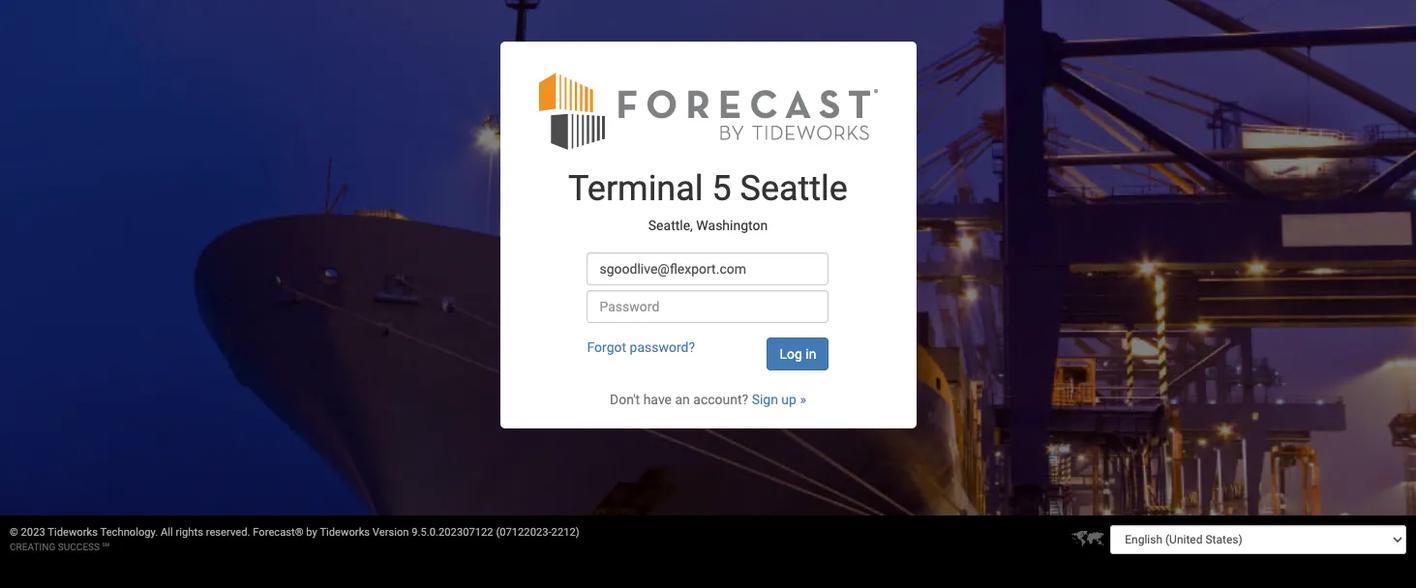 Task type: describe. For each thing, give the bounding box(es) containing it.
forgot
[[587, 340, 626, 355]]

©
[[10, 527, 18, 539]]

terminal
[[568, 169, 703, 209]]

sign
[[752, 392, 778, 408]]

an
[[675, 392, 690, 408]]

5
[[712, 169, 732, 209]]

2023
[[21, 527, 45, 539]]

1 tideworks from the left
[[48, 527, 98, 539]]

account?
[[693, 392, 749, 408]]

© 2023 tideworks technology. all rights reserved. forecast® by tideworks version 9.5.0.202307122 (07122023-2212) creating success ℠
[[10, 527, 580, 553]]

up
[[782, 392, 797, 408]]

have
[[643, 392, 672, 408]]

sign up » link
[[752, 392, 806, 408]]

forecast® by tideworks image
[[539, 71, 878, 151]]

forecast®
[[253, 527, 304, 539]]

2 tideworks from the left
[[320, 527, 370, 539]]

in
[[806, 347, 817, 362]]

seattle,
[[648, 218, 693, 233]]

technology.
[[100, 527, 158, 539]]

2212)
[[551, 527, 580, 539]]



Task type: vqa. For each thing, say whether or not it's contained in the screenshot.
Terminal 5 Seattle Seattle, Washington
yes



Task type: locate. For each thing, give the bounding box(es) containing it.
forgot password? link
[[587, 340, 695, 355]]

rights
[[176, 527, 203, 539]]

don't have an account? sign up »
[[610, 392, 806, 408]]

(07122023-
[[496, 527, 551, 539]]

Password password field
[[587, 291, 829, 324]]

Email or username text field
[[587, 253, 829, 286]]

9.5.0.202307122
[[412, 527, 493, 539]]

log in button
[[767, 338, 829, 371]]

by
[[306, 527, 317, 539]]

tideworks up success
[[48, 527, 98, 539]]

seattle
[[740, 169, 848, 209]]

password?
[[630, 340, 695, 355]]

creating
[[10, 542, 55, 553]]

tideworks
[[48, 527, 98, 539], [320, 527, 370, 539]]

»
[[800, 392, 806, 408]]

℠
[[102, 542, 110, 553]]

reserved.
[[206, 527, 250, 539]]

log
[[780, 347, 802, 362]]

success
[[58, 542, 100, 553]]

1 horizontal spatial tideworks
[[320, 527, 370, 539]]

forgot password? log in
[[587, 340, 817, 362]]

terminal 5 seattle seattle, washington
[[568, 169, 848, 233]]

don't
[[610, 392, 640, 408]]

version
[[373, 527, 409, 539]]

0 horizontal spatial tideworks
[[48, 527, 98, 539]]

tideworks right "by"
[[320, 527, 370, 539]]

washington
[[696, 218, 768, 233]]

all
[[161, 527, 173, 539]]



